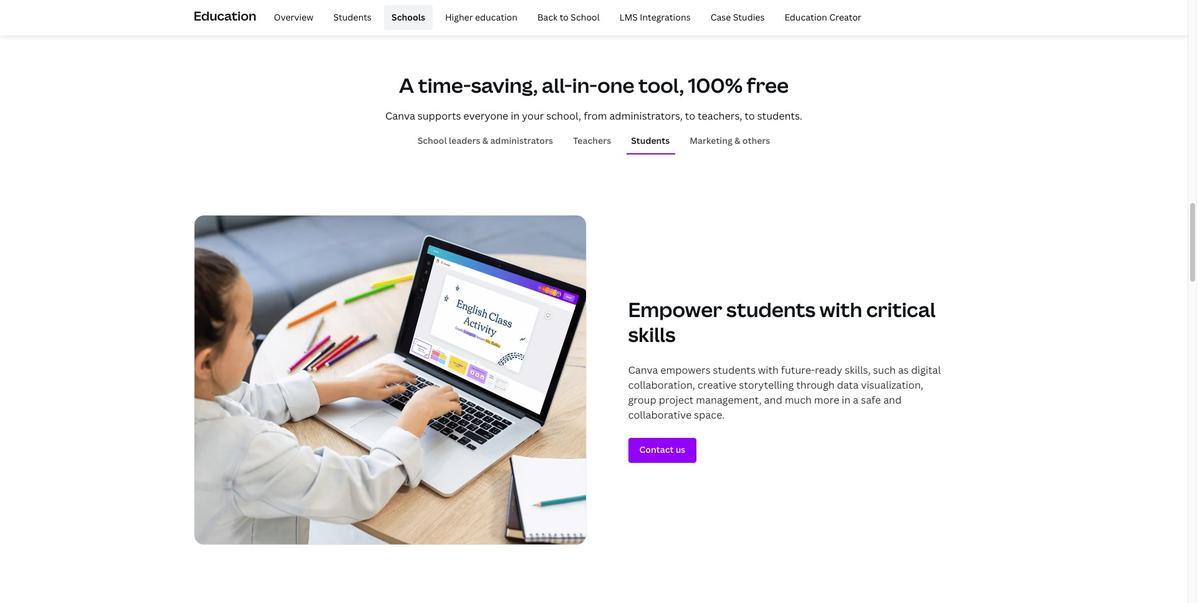 Task type: locate. For each thing, give the bounding box(es) containing it.
canva inside canva empowers students with future-ready skills, such as digital collaboration, creative storytelling through data visualization, group project management, and much more in a safe and collaborative space.
[[628, 363, 658, 377]]

school down supports
[[418, 135, 447, 147]]

to right back on the left top of the page
[[560, 11, 569, 23]]

canva down a
[[385, 109, 415, 123]]

0 vertical spatial with
[[820, 296, 862, 323]]

higher
[[445, 11, 473, 23]]

0 horizontal spatial education
[[194, 7, 256, 24]]

lms integrations
[[620, 11, 691, 23]]

students
[[333, 11, 372, 23], [631, 135, 670, 147]]

menu bar
[[261, 5, 869, 30]]

and down visualization,
[[883, 393, 902, 407]]

students down administrators, on the top of page
[[631, 135, 670, 147]]

0 horizontal spatial school
[[418, 135, 447, 147]]

saving,
[[471, 72, 538, 99]]

ready
[[815, 363, 842, 377]]

1 horizontal spatial in
[[842, 393, 851, 407]]

education
[[194, 7, 256, 24], [785, 11, 827, 23]]

with up storytelling
[[758, 363, 779, 377]]

creative
[[698, 378, 737, 392]]

2 and from the left
[[883, 393, 902, 407]]

0 horizontal spatial and
[[764, 393, 782, 407]]

education for education
[[194, 7, 256, 24]]

canva for a time-saving, all-in-one tool, 100% free
[[385, 109, 415, 123]]

schools
[[392, 11, 425, 23]]

1 horizontal spatial students
[[631, 135, 670, 147]]

school,
[[546, 109, 581, 123]]

lms
[[620, 11, 638, 23]]

canva up collaboration, on the bottom right of the page
[[628, 363, 658, 377]]

overview link
[[266, 5, 321, 30]]

1 horizontal spatial and
[[883, 393, 902, 407]]

0 horizontal spatial &
[[482, 135, 488, 147]]

empowers
[[660, 363, 711, 377]]

supports
[[418, 109, 461, 123]]

education for education creator
[[785, 11, 827, 23]]

to left teachers,
[[685, 109, 695, 123]]

overview
[[274, 11, 313, 23]]

1 horizontal spatial canva
[[628, 363, 658, 377]]

with inside canva empowers students with future-ready skills, such as digital collaboration, creative storytelling through data visualization, group project management, and much more in a safe and collaborative space.
[[758, 363, 779, 377]]

with inside empower students with critical skills
[[820, 296, 862, 323]]

0 vertical spatial school
[[571, 11, 600, 23]]

1 vertical spatial canva
[[628, 363, 658, 377]]

safe
[[861, 393, 881, 407]]

0 horizontal spatial to
[[560, 11, 569, 23]]

0 vertical spatial students
[[333, 11, 372, 23]]

0 horizontal spatial students
[[333, 11, 372, 23]]

& right leaders
[[482, 135, 488, 147]]

&
[[482, 135, 488, 147], [734, 135, 740, 147]]

1 horizontal spatial with
[[820, 296, 862, 323]]

students.
[[757, 109, 802, 123]]

1 vertical spatial students
[[713, 363, 756, 377]]

school
[[571, 11, 600, 23], [418, 135, 447, 147]]

in left a
[[842, 393, 851, 407]]

marketing & others
[[690, 135, 770, 147]]

lms integrations link
[[612, 5, 698, 30]]

collaboration,
[[628, 378, 695, 392]]

one
[[597, 72, 634, 99]]

school leaders & administrators button
[[413, 129, 558, 153]]

higher education link
[[438, 5, 525, 30]]

1 vertical spatial with
[[758, 363, 779, 377]]

& left others at right
[[734, 135, 740, 147]]

0 horizontal spatial with
[[758, 363, 779, 377]]

others
[[742, 135, 770, 147]]

students
[[726, 296, 816, 323], [713, 363, 756, 377]]

1 horizontal spatial &
[[734, 135, 740, 147]]

with
[[820, 296, 862, 323], [758, 363, 779, 377]]

0 vertical spatial canva
[[385, 109, 415, 123]]

all-
[[542, 72, 572, 99]]

more
[[814, 393, 839, 407]]

2 & from the left
[[734, 135, 740, 147]]

empower
[[628, 296, 722, 323]]

school right back on the left top of the page
[[571, 11, 600, 23]]

marketing
[[690, 135, 732, 147]]

case studies link
[[703, 5, 772, 30]]

1 vertical spatial school
[[418, 135, 447, 147]]

skills,
[[845, 363, 871, 377]]

students inside empower students with critical skills
[[726, 296, 816, 323]]

students inside canva empowers students with future-ready skills, such as digital collaboration, creative storytelling through data visualization, group project management, and much more in a safe and collaborative space.
[[713, 363, 756, 377]]

1 vertical spatial in
[[842, 393, 851, 407]]

menu bar containing overview
[[261, 5, 869, 30]]

to
[[560, 11, 569, 23], [685, 109, 695, 123], [745, 109, 755, 123]]

and
[[764, 393, 782, 407], [883, 393, 902, 407]]

1 vertical spatial students
[[631, 135, 670, 147]]

canva empowers students with future-ready skills, such as digital collaboration, creative storytelling through data visualization, group project management, and much more in a safe and collaborative space.
[[628, 363, 941, 422]]

canva
[[385, 109, 415, 123], [628, 363, 658, 377]]

canva for empower students with critical skills
[[628, 363, 658, 377]]

100%
[[688, 72, 743, 99]]

in left the your
[[511, 109, 520, 123]]

education creator
[[785, 11, 861, 23]]

0 vertical spatial in
[[511, 109, 520, 123]]

students inside button
[[631, 135, 670, 147]]

students left schools
[[333, 11, 372, 23]]

storytelling
[[739, 378, 794, 392]]

teachers,
[[698, 109, 742, 123]]

teachers button
[[568, 129, 616, 153]]

1 & from the left
[[482, 135, 488, 147]]

teachers
[[573, 135, 611, 147]]

higher education
[[445, 11, 517, 23]]

a
[[853, 393, 859, 407]]

space.
[[694, 408, 725, 422]]

0 horizontal spatial canva
[[385, 109, 415, 123]]

and down storytelling
[[764, 393, 782, 407]]

1 horizontal spatial education
[[785, 11, 827, 23]]

empower students with critical skills
[[628, 296, 936, 348]]

with left critical
[[820, 296, 862, 323]]

1 horizontal spatial school
[[571, 11, 600, 23]]

in
[[511, 109, 520, 123], [842, 393, 851, 407]]

data
[[837, 378, 859, 392]]

education inside 'link'
[[785, 11, 827, 23]]

young student working using canva on their desktop computer image
[[194, 215, 586, 545]]

back to school
[[537, 11, 600, 23]]

0 vertical spatial students
[[726, 296, 816, 323]]

to up others at right
[[745, 109, 755, 123]]



Task type: vqa. For each thing, say whether or not it's contained in the screenshot.
the bottommost print
no



Task type: describe. For each thing, give the bounding box(es) containing it.
back
[[537, 11, 558, 23]]

back to school link
[[530, 5, 607, 30]]

collaborative
[[628, 408, 692, 422]]

education creator link
[[777, 5, 869, 30]]

case studies
[[711, 11, 765, 23]]

creator
[[829, 11, 861, 23]]

0 horizontal spatial in
[[511, 109, 520, 123]]

much
[[785, 393, 812, 407]]

2 horizontal spatial to
[[745, 109, 755, 123]]

tool,
[[638, 72, 684, 99]]

time-
[[418, 72, 471, 99]]

in inside canva empowers students with future-ready skills, such as digital collaboration, creative storytelling through data visualization, group project management, and much more in a safe and collaborative space.
[[842, 393, 851, 407]]

students link
[[326, 5, 379, 30]]

leaders
[[449, 135, 480, 147]]

1 and from the left
[[764, 393, 782, 407]]

to inside menu bar
[[560, 11, 569, 23]]

everyone
[[463, 109, 508, 123]]

management,
[[696, 393, 762, 407]]

canva supports everyone in your school, from administrators, to teachers, to students.
[[385, 109, 802, 123]]

students button
[[626, 129, 675, 153]]

1 horizontal spatial to
[[685, 109, 695, 123]]

administrators
[[490, 135, 553, 147]]

administrators,
[[609, 109, 683, 123]]

a
[[399, 72, 414, 99]]

as
[[898, 363, 909, 377]]

school leaders & administrators
[[418, 135, 553, 147]]

project
[[659, 393, 694, 407]]

schools link
[[384, 5, 433, 30]]

free
[[747, 72, 789, 99]]

education
[[475, 11, 517, 23]]

visualization,
[[861, 378, 923, 392]]

through
[[796, 378, 835, 392]]

in-
[[572, 72, 597, 99]]

digital
[[911, 363, 941, 377]]

studies
[[733, 11, 765, 23]]

school inside button
[[418, 135, 447, 147]]

case
[[711, 11, 731, 23]]

a time-saving, all-in-one tool, 100% free
[[399, 72, 789, 99]]

from
[[584, 109, 607, 123]]

critical
[[866, 296, 936, 323]]

such
[[873, 363, 896, 377]]

marketing & others button
[[685, 129, 775, 153]]

integrations
[[640, 11, 691, 23]]

future-
[[781, 363, 815, 377]]

skills
[[628, 321, 676, 348]]

your
[[522, 109, 544, 123]]

group
[[628, 393, 656, 407]]



